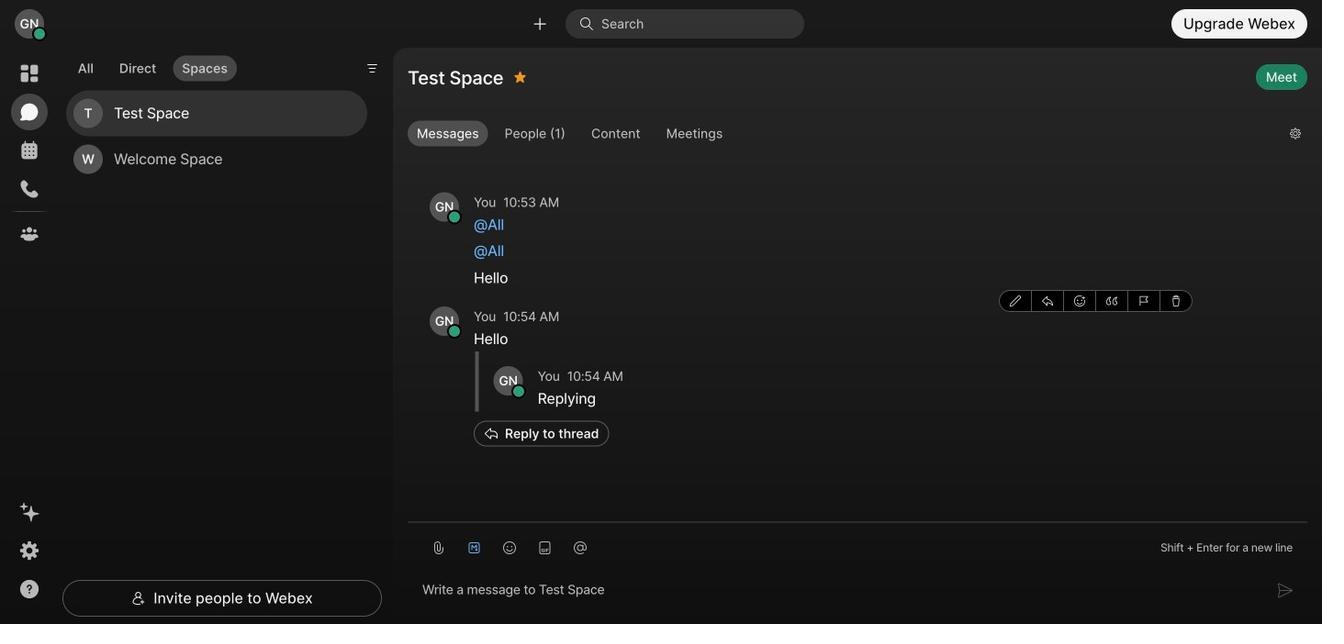 Task type: locate. For each thing, give the bounding box(es) containing it.
group
[[408, 121, 1276, 151], [999, 290, 1193, 312]]

message composer toolbar element
[[408, 523, 1308, 566]]

webex tab list
[[11, 55, 48, 253]]

edit message image
[[1010, 296, 1021, 307]]

flag for follow-up image
[[1139, 296, 1150, 307]]

tab list
[[64, 44, 241, 87]]

1 vertical spatial group
[[999, 290, 1193, 312]]

navigation
[[0, 48, 59, 625]]

group inside messages list
[[999, 290, 1193, 312]]

add reaction image
[[1075, 296, 1086, 307]]



Task type: vqa. For each thing, say whether or not it's contained in the screenshot.
the add reaction image
yes



Task type: describe. For each thing, give the bounding box(es) containing it.
0 vertical spatial group
[[408, 121, 1276, 151]]

welcome space list item
[[66, 136, 367, 182]]

reply to thread image
[[1043, 296, 1054, 307]]

messages list
[[408, 141, 1308, 486]]

delete message image
[[1171, 296, 1182, 307]]

quote message image
[[1107, 296, 1118, 307]]

test space list item
[[66, 91, 367, 136]]



